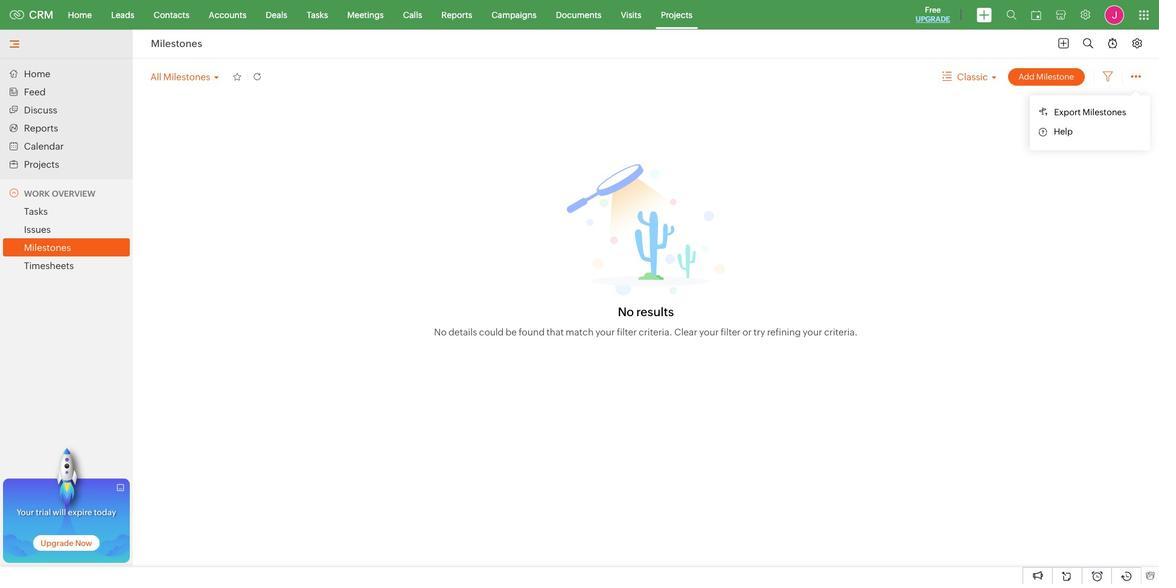 Task type: vqa. For each thing, say whether or not it's contained in the screenshot.
Contacts link
yes



Task type: locate. For each thing, give the bounding box(es) containing it.
crm
[[29, 8, 54, 21]]

home link
[[58, 0, 102, 29]]

calls link
[[394, 0, 432, 29]]

tasks
[[307, 10, 328, 20]]

profile element
[[1098, 0, 1132, 29]]

free
[[925, 5, 941, 14]]

meetings link
[[338, 0, 394, 29]]

reports link
[[432, 0, 482, 29]]

search image
[[1007, 10, 1017, 20]]

projects link
[[651, 0, 703, 29]]

create menu element
[[970, 0, 1000, 29]]

crm link
[[10, 8, 54, 21]]

projects
[[661, 10, 693, 20]]

calls
[[403, 10, 422, 20]]

accounts link
[[199, 0, 256, 29]]

visits
[[621, 10, 642, 20]]

campaigns
[[492, 10, 537, 20]]

visits link
[[612, 0, 651, 29]]

leads
[[111, 10, 134, 20]]

meetings
[[347, 10, 384, 20]]



Task type: describe. For each thing, give the bounding box(es) containing it.
home
[[68, 10, 92, 20]]

profile image
[[1105, 5, 1125, 24]]

documents
[[556, 10, 602, 20]]

upgrade
[[916, 15, 951, 24]]

deals link
[[256, 0, 297, 29]]

tasks link
[[297, 0, 338, 29]]

accounts
[[209, 10, 247, 20]]

documents link
[[547, 0, 612, 29]]

contacts link
[[144, 0, 199, 29]]

create menu image
[[977, 8, 992, 22]]

free upgrade
[[916, 5, 951, 24]]

calendar image
[[1032, 10, 1042, 20]]

deals
[[266, 10, 287, 20]]

campaigns link
[[482, 0, 547, 29]]

reports
[[442, 10, 472, 20]]

leads link
[[102, 0, 144, 29]]

contacts
[[154, 10, 190, 20]]

search element
[[1000, 0, 1024, 30]]



